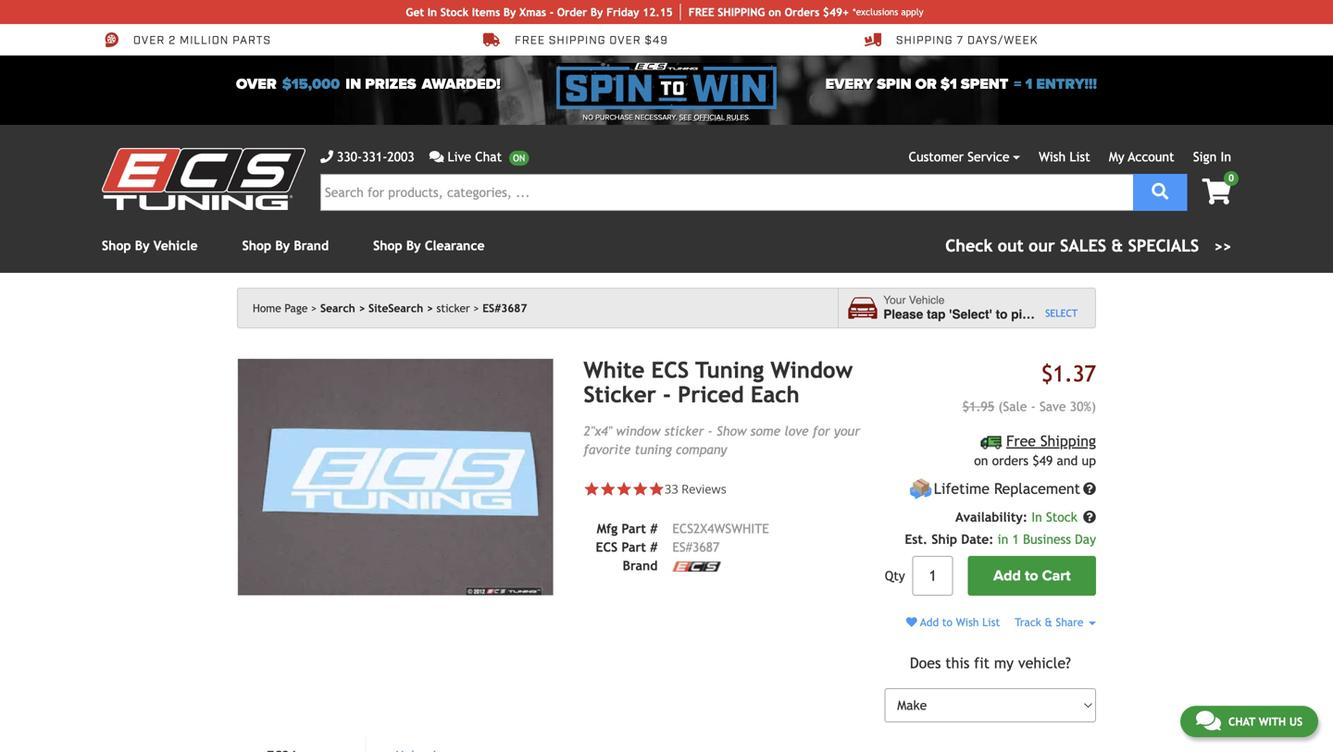 Task type: vqa. For each thing, say whether or not it's contained in the screenshot.
'$124.99'
no



Task type: locate. For each thing, give the bounding box(es) containing it.
1 vertical spatial add
[[921, 616, 939, 629]]

free shipping image
[[981, 437, 1003, 450]]

1 horizontal spatial to
[[996, 308, 1008, 322]]

0 vertical spatial #
[[650, 522, 658, 537]]

0 vertical spatial in
[[346, 76, 361, 93]]

in
[[346, 76, 361, 93], [998, 533, 1009, 547]]

up
[[1082, 454, 1097, 469]]

1 vertical spatial stock
[[1047, 510, 1078, 525]]

or
[[916, 76, 937, 93]]

$1.95
[[963, 399, 995, 414]]

Search text field
[[320, 174, 1134, 211]]

est.
[[905, 533, 928, 547]]

star image down tuning
[[649, 481, 665, 498]]

brand up page
[[294, 238, 329, 253]]

comments image left the live
[[429, 150, 444, 163]]

live chat
[[448, 150, 502, 164]]

1 horizontal spatial add
[[994, 568, 1021, 585]]

3687
[[693, 540, 720, 555]]

business
[[1023, 533, 1071, 547]]

1 vertical spatial comments image
[[1196, 710, 1221, 733]]

2 shop from the left
[[242, 238, 271, 253]]

0 vertical spatial part
[[622, 522, 646, 537]]

0 horizontal spatial stock
[[441, 6, 469, 19]]

0 vertical spatial in
[[428, 6, 437, 19]]

0 horizontal spatial vehicle
[[154, 238, 198, 253]]

1 question circle image from the top
[[1084, 483, 1097, 496]]

1 down availability: in stock
[[1013, 533, 1020, 547]]

0 horizontal spatial ecs
[[596, 540, 618, 555]]

0 horizontal spatial free
[[515, 33, 546, 48]]

wish list
[[1039, 150, 1091, 164]]

# left es#
[[650, 540, 658, 555]]

list
[[1070, 150, 1091, 164], [983, 616, 1000, 629]]

see
[[679, 113, 692, 122]]

qty
[[885, 569, 905, 584]]

chat inside live chat link
[[475, 150, 502, 164]]

0 vertical spatial vehicle
[[154, 238, 198, 253]]

1 vertical spatial free
[[1007, 433, 1036, 450]]

comments image for chat
[[1196, 710, 1221, 733]]

$49 down 12.15
[[645, 33, 668, 48]]

comments image inside chat with us link
[[1196, 710, 1221, 733]]

stock up business
[[1047, 510, 1078, 525]]

list left the my
[[1070, 150, 1091, 164]]

select
[[1046, 308, 1078, 319]]

1 vertical spatial chat
[[1229, 716, 1256, 729]]

free down xmas
[[515, 33, 546, 48]]

shipping inside free shipping on orders $49 and up
[[1041, 433, 1097, 450]]

heart image
[[906, 617, 918, 629]]

mfg
[[597, 522, 618, 537]]

to for add to wish list
[[943, 616, 953, 629]]

sticker left es#3687
[[437, 302, 470, 315]]

page
[[285, 302, 308, 315]]

0 horizontal spatial in
[[346, 76, 361, 93]]

1 horizontal spatial in
[[1032, 510, 1043, 525]]

stock left items
[[441, 6, 469, 19]]

search
[[320, 302, 355, 315]]

home page link
[[253, 302, 317, 315]]

brand down mfg part # in the left bottom of the page
[[623, 559, 658, 574]]

0 horizontal spatial $49
[[645, 33, 668, 48]]

on right ping
[[769, 6, 782, 19]]

on inside free shipping on orders $49 and up
[[974, 454, 988, 469]]

33 reviews
[[665, 481, 727, 498]]

question circle image down up
[[1084, 483, 1097, 496]]

3 star image from the left
[[649, 481, 665, 498]]

1 horizontal spatial ecs
[[652, 357, 689, 383]]

1 vertical spatial over
[[236, 76, 277, 93]]

1 vertical spatial 1
[[1013, 533, 1020, 547]]

customer service
[[909, 150, 1010, 164]]

and
[[1057, 454, 1078, 469]]

1 shop from the left
[[102, 238, 131, 253]]

ecs inside white ecs tuning window sticker - priced each
[[652, 357, 689, 383]]

1 vertical spatial question circle image
[[1084, 511, 1097, 524]]

over for over $15,000 in prizes
[[236, 76, 277, 93]]

0 vertical spatial stock
[[441, 6, 469, 19]]

0 horizontal spatial star image
[[600, 481, 616, 498]]

$1.95 (sale - save 30%)
[[963, 399, 1097, 414]]

chat right the live
[[475, 150, 502, 164]]

0 horizontal spatial shop
[[102, 238, 131, 253]]

part inside the ecs2x4wswhite ecs part #
[[622, 540, 646, 555]]

2 horizontal spatial star image
[[649, 481, 665, 498]]

by up home page link
[[275, 238, 290, 253]]

$49 left and
[[1033, 454, 1053, 469]]

to inside button
[[1025, 568, 1039, 585]]

to left the pick
[[996, 308, 1008, 322]]

0 horizontal spatial comments image
[[429, 150, 444, 163]]

1 horizontal spatial sticker
[[665, 424, 704, 439]]

orders
[[785, 6, 820, 19]]

2 # from the top
[[650, 540, 658, 555]]

sticker
[[437, 302, 470, 315], [665, 424, 704, 439]]

0 horizontal spatial list
[[983, 616, 1000, 629]]

1 horizontal spatial shop
[[242, 238, 271, 253]]

customer service button
[[909, 147, 1021, 167]]

1 vertical spatial in
[[1221, 150, 1232, 164]]

0 horizontal spatial in
[[428, 6, 437, 19]]

ecs2x4wswhite
[[673, 522, 769, 537]]

star image up mfg part # in the left bottom of the page
[[616, 481, 632, 498]]

star image up the 'mfg'
[[600, 481, 616, 498]]

ecs2x4wswhite ecs part #
[[596, 522, 769, 555]]

by for shop by clearance
[[406, 238, 421, 253]]

on down free shipping "image"
[[974, 454, 988, 469]]

1 right "="
[[1026, 76, 1033, 93]]

to for add to cart
[[1025, 568, 1039, 585]]

1 vertical spatial ecs
[[596, 540, 618, 555]]

0 horizontal spatial to
[[943, 616, 953, 629]]

question circle image up day
[[1084, 511, 1097, 524]]

add inside button
[[994, 568, 1021, 585]]

ecs down the 'mfg'
[[596, 540, 618, 555]]

add right heart icon
[[921, 616, 939, 629]]

customer
[[909, 150, 964, 164]]

on
[[769, 6, 782, 19], [974, 454, 988, 469]]

to inside your vehicle please tap 'select' to pick a vehicle
[[996, 308, 1008, 322]]

$1
[[941, 76, 957, 93]]

1 vertical spatial &
[[1045, 616, 1053, 629]]

0 vertical spatial add
[[994, 568, 1021, 585]]

0 horizontal spatial add
[[921, 616, 939, 629]]

tuning
[[696, 357, 764, 383]]

chat left with
[[1229, 716, 1256, 729]]

1 vertical spatial on
[[974, 454, 988, 469]]

chat
[[475, 150, 502, 164], [1229, 716, 1256, 729]]

your vehicle please tap 'select' to pick a vehicle
[[884, 294, 1093, 322]]

1 horizontal spatial vehicle
[[909, 294, 945, 307]]

free for shipping
[[1007, 433, 1036, 450]]

1 vertical spatial part
[[622, 540, 646, 555]]

part right the 'mfg'
[[622, 522, 646, 537]]

1 horizontal spatial brand
[[623, 559, 658, 574]]

2 vertical spatial in
[[1032, 510, 1043, 525]]

(sale
[[999, 399, 1027, 414]]

by down the ecs tuning image
[[135, 238, 150, 253]]

list left track
[[983, 616, 1000, 629]]

0 vertical spatial 1
[[1026, 76, 1033, 93]]

0 horizontal spatial sticker
[[437, 302, 470, 315]]

lifetime replacement
[[934, 481, 1081, 498]]

0 link
[[1188, 171, 1239, 207]]

es# 3687 brand
[[623, 540, 720, 574]]

- left priced
[[663, 382, 671, 408]]

over
[[133, 33, 165, 48], [236, 76, 277, 93]]

0 vertical spatial chat
[[475, 150, 502, 164]]

shipping
[[896, 33, 954, 48], [1041, 433, 1097, 450]]

2 vertical spatial to
[[943, 616, 953, 629]]

0 vertical spatial sticker
[[437, 302, 470, 315]]

vehicle up "tap"
[[909, 294, 945, 307]]

1 horizontal spatial 1
[[1026, 76, 1033, 93]]

0 vertical spatial to
[[996, 308, 1008, 322]]

in for get
[[428, 6, 437, 19]]

apply
[[901, 6, 924, 17]]

star image
[[584, 481, 600, 498], [616, 481, 632, 498], [649, 481, 665, 498]]

0 horizontal spatial &
[[1045, 616, 1053, 629]]

to left cart
[[1025, 568, 1039, 585]]

ecs inside the ecs2x4wswhite ecs part #
[[596, 540, 618, 555]]

331-
[[362, 150, 387, 164]]

by left xmas
[[504, 6, 516, 19]]

# up es# 3687 brand
[[650, 522, 658, 537]]

1 horizontal spatial list
[[1070, 150, 1091, 164]]

wish
[[1039, 150, 1066, 164], [956, 616, 979, 629]]

cart
[[1042, 568, 1071, 585]]

2 question circle image from the top
[[1084, 511, 1097, 524]]

ping
[[741, 6, 765, 19]]

0 horizontal spatial 1
[[1013, 533, 1020, 547]]

shop by brand
[[242, 238, 329, 253]]

1 horizontal spatial star image
[[616, 481, 632, 498]]

1 vertical spatial brand
[[623, 559, 658, 574]]

star image left 33
[[632, 481, 649, 498]]

0 horizontal spatial star image
[[584, 481, 600, 498]]

& for sales
[[1112, 236, 1124, 256]]

orders
[[992, 454, 1029, 469]]

free up orders
[[1007, 433, 1036, 450]]

1 horizontal spatial $49
[[1033, 454, 1053, 469]]

None text field
[[913, 557, 954, 597]]

part
[[622, 522, 646, 537], [622, 540, 646, 555]]

day
[[1075, 533, 1097, 547]]

1 vertical spatial to
[[1025, 568, 1039, 585]]

1 vertical spatial shipping
[[1041, 433, 1097, 450]]

in right "sign"
[[1221, 150, 1232, 164]]

my
[[1109, 150, 1125, 164]]

clearance
[[425, 238, 485, 253]]

star image down "favorite"
[[584, 481, 600, 498]]

2 horizontal spatial to
[[1025, 568, 1039, 585]]

0 vertical spatial on
[[769, 6, 782, 19]]

1 part from the top
[[622, 522, 646, 537]]

over down "parts" at top
[[236, 76, 277, 93]]

1
[[1026, 76, 1033, 93], [1013, 533, 1020, 547]]

0 horizontal spatial brand
[[294, 238, 329, 253]]

1 horizontal spatial on
[[974, 454, 988, 469]]

chat with us link
[[1181, 707, 1319, 738]]

2 horizontal spatial in
[[1221, 150, 1232, 164]]

sign
[[1194, 150, 1217, 164]]

1 horizontal spatial wish
[[1039, 150, 1066, 164]]

2 part from the top
[[622, 540, 646, 555]]

for
[[813, 424, 831, 439]]

vehicle down the ecs tuning image
[[154, 238, 198, 253]]

over left 2
[[133, 33, 165, 48]]

0 vertical spatial shipping
[[896, 33, 954, 48]]

my account
[[1109, 150, 1175, 164]]

1 vertical spatial sticker
[[665, 424, 704, 439]]

in for availability:
[[1032, 510, 1043, 525]]

wish up this
[[956, 616, 979, 629]]

0 vertical spatial question circle image
[[1084, 483, 1097, 496]]

items
[[472, 6, 500, 19]]

comments image left chat with us
[[1196, 710, 1221, 733]]

es#3687 - ecs2x4wswhite - white ecs tuning window sticker - priced each - 2"x4" window sticker - show some love for your favorite tuning company - ecs - audi bmw volkswagen mercedes benz mini porsche image
[[237, 358, 554, 597]]

ecs
[[652, 357, 689, 383], [596, 540, 618, 555]]

service
[[968, 150, 1010, 164]]

*exclusions apply link
[[853, 5, 924, 19]]

comments image inside live chat link
[[429, 150, 444, 163]]

live
[[448, 150, 471, 164]]

1 horizontal spatial shipping
[[1041, 433, 1097, 450]]

specials
[[1129, 236, 1200, 256]]

- up company
[[708, 424, 713, 439]]

free inside free shipping on orders $49 and up
[[1007, 433, 1036, 450]]

0 vertical spatial $49
[[645, 33, 668, 48]]

shipping down the apply
[[896, 33, 954, 48]]

in left prizes
[[346, 76, 361, 93]]

1 horizontal spatial chat
[[1229, 716, 1256, 729]]

1 vertical spatial wish
[[956, 616, 979, 629]]

- inside 2"x4" window sticker - show some love for your favorite tuning company
[[708, 424, 713, 439]]

ecs for part
[[596, 540, 618, 555]]

1 vertical spatial in
[[998, 533, 1009, 547]]

0 vertical spatial comments image
[[429, 150, 444, 163]]

question circle image
[[1084, 483, 1097, 496], [1084, 511, 1097, 524]]

part down mfg part # in the left bottom of the page
[[622, 540, 646, 555]]

& right track
[[1045, 616, 1053, 629]]

by for shop by vehicle
[[135, 238, 150, 253]]

in right get
[[428, 6, 437, 19]]

fit
[[974, 655, 990, 672]]

.
[[749, 113, 751, 122]]

brand for es# 3687 brand
[[623, 559, 658, 574]]

in up business
[[1032, 510, 1043, 525]]

es#
[[673, 540, 693, 555]]

by left 'clearance'
[[406, 238, 421, 253]]

1 vertical spatial #
[[650, 540, 658, 555]]

add for add to cart
[[994, 568, 1021, 585]]

0 vertical spatial free
[[515, 33, 546, 48]]

1 vertical spatial $49
[[1033, 454, 1053, 469]]

1 horizontal spatial over
[[236, 76, 277, 93]]

official
[[694, 113, 725, 122]]

0 horizontal spatial chat
[[475, 150, 502, 164]]

1 vertical spatial vehicle
[[909, 294, 945, 307]]

0 horizontal spatial over
[[133, 33, 165, 48]]

sticker up company
[[665, 424, 704, 439]]

1 horizontal spatial star image
[[632, 481, 649, 498]]

0 vertical spatial &
[[1112, 236, 1124, 256]]

1 horizontal spatial stock
[[1047, 510, 1078, 525]]

star image
[[600, 481, 616, 498], [632, 481, 649, 498]]

sales
[[1061, 236, 1107, 256]]

'select'
[[950, 308, 993, 322]]

brand inside es# 3687 brand
[[623, 559, 658, 574]]

shop for shop by vehicle
[[102, 238, 131, 253]]

330-331-2003 link
[[320, 147, 415, 167]]

search image
[[1152, 183, 1169, 200]]

33 reviews link
[[665, 481, 727, 498]]

1 horizontal spatial free
[[1007, 433, 1036, 450]]

2 horizontal spatial shop
[[373, 238, 403, 253]]

in down availability:
[[998, 533, 1009, 547]]

0 vertical spatial brand
[[294, 238, 329, 253]]

1 horizontal spatial &
[[1112, 236, 1124, 256]]

ecs right the white
[[652, 357, 689, 383]]

3 shop from the left
[[373, 238, 403, 253]]

this
[[946, 655, 970, 672]]

shipping up and
[[1041, 433, 1097, 450]]

over $15,000 in prizes
[[236, 76, 416, 93]]

shipping 7 days/week link
[[865, 31, 1038, 48]]

& right "sales"
[[1112, 236, 1124, 256]]

track
[[1015, 616, 1042, 629]]

add to wish list link
[[906, 616, 1000, 629]]

1 horizontal spatial in
[[998, 533, 1009, 547]]

2
[[169, 33, 176, 48]]

comments image
[[429, 150, 444, 163], [1196, 710, 1221, 733]]

0 vertical spatial over
[[133, 33, 165, 48]]

0 vertical spatial ecs
[[652, 357, 689, 383]]

shop by vehicle
[[102, 238, 198, 253]]

vehicle inside your vehicle please tap 'select' to pick a vehicle
[[909, 294, 945, 307]]

some
[[751, 424, 781, 439]]

1 horizontal spatial comments image
[[1196, 710, 1221, 733]]

wish right service
[[1039, 150, 1066, 164]]

to right heart icon
[[943, 616, 953, 629]]

free shipping over $49 link
[[483, 31, 668, 48]]

add down est. ship date: in 1 business day
[[994, 568, 1021, 585]]



Task type: describe. For each thing, give the bounding box(es) containing it.
2"x4"
[[584, 424, 612, 439]]

no purchase necessary. see official rules .
[[583, 113, 751, 122]]

1 # from the top
[[650, 522, 658, 537]]

$49+
[[823, 6, 849, 19]]

no
[[583, 113, 594, 122]]

your
[[834, 424, 860, 439]]

does this fit my vehicle?
[[910, 655, 1071, 672]]

sticker link
[[437, 302, 479, 315]]

2 star image from the left
[[632, 481, 649, 498]]

company
[[676, 443, 727, 457]]

add for add to wish list
[[921, 616, 939, 629]]

wish list link
[[1039, 150, 1091, 164]]

entry!!!
[[1037, 76, 1097, 93]]

0
[[1229, 173, 1234, 183]]

every spin or $1 spent = 1 entry!!!
[[826, 76, 1097, 93]]

phone image
[[320, 150, 333, 163]]

add to cart
[[994, 568, 1071, 585]]

select link
[[1046, 306, 1078, 321]]

ecs image
[[673, 562, 721, 572]]

& for track
[[1045, 616, 1053, 629]]

days/week
[[968, 33, 1038, 48]]

7
[[957, 33, 964, 48]]

by for shop by brand
[[275, 238, 290, 253]]

get in stock items by xmas - order by friday 12.15
[[406, 6, 673, 19]]

ecs tuning 'spin to win' contest logo image
[[557, 63, 777, 109]]

# inside the ecs2x4wswhite ecs part #
[[650, 540, 658, 555]]

- inside white ecs tuning window sticker - priced each
[[663, 382, 671, 408]]

white
[[584, 357, 645, 383]]

share
[[1056, 616, 1084, 629]]

0 horizontal spatial on
[[769, 6, 782, 19]]

- left save
[[1031, 399, 1036, 414]]

sitesearch
[[369, 302, 423, 315]]

sales & specials
[[1061, 236, 1200, 256]]

a
[[1040, 308, 1047, 322]]

*exclusions
[[853, 6, 899, 17]]

shopping cart image
[[1203, 179, 1232, 205]]

replacement
[[994, 481, 1081, 498]]

priced
[[678, 382, 744, 408]]

sales & specials link
[[946, 233, 1232, 258]]

1 star image from the left
[[600, 481, 616, 498]]

prizes
[[365, 76, 416, 93]]

stock for availability:
[[1047, 510, 1078, 525]]

free for shipping
[[515, 33, 546, 48]]

favorite
[[584, 443, 631, 457]]

million
[[180, 33, 229, 48]]

free ship ping on orders $49+ *exclusions apply
[[689, 6, 924, 19]]

es#3687
[[483, 302, 527, 315]]

in for sign
[[1221, 150, 1232, 164]]

pick
[[1011, 308, 1037, 322]]

2003
[[387, 150, 415, 164]]

vehicle?
[[1019, 655, 1071, 672]]

this product is lifetime replacement eligible image
[[910, 478, 933, 501]]

window
[[616, 424, 661, 439]]

sticker
[[584, 382, 656, 408]]

each
[[751, 382, 800, 408]]

your
[[884, 294, 906, 307]]

spin
[[877, 76, 912, 93]]

reviews
[[682, 481, 727, 498]]

tuning
[[635, 443, 672, 457]]

1 vertical spatial list
[[983, 616, 1000, 629]]

brand for shop by brand
[[294, 238, 329, 253]]

lifetime
[[934, 481, 990, 498]]

ecs tuning image
[[102, 148, 306, 210]]

30%)
[[1070, 399, 1097, 414]]

0 horizontal spatial wish
[[956, 616, 979, 629]]

necessary.
[[635, 113, 677, 122]]

0 horizontal spatial shipping
[[896, 33, 954, 48]]

=
[[1014, 76, 1022, 93]]

by right order
[[591, 6, 603, 19]]

question circle image for in stock
[[1084, 511, 1097, 524]]

1.37
[[1053, 361, 1097, 387]]

window
[[771, 357, 853, 383]]

shop by clearance link
[[373, 238, 485, 253]]

date:
[[962, 533, 994, 547]]

account
[[1128, 150, 1175, 164]]

sign in link
[[1194, 150, 1232, 164]]

with
[[1259, 716, 1286, 729]]

shop by brand link
[[242, 238, 329, 253]]

chat inside chat with us link
[[1229, 716, 1256, 729]]

order
[[557, 6, 587, 19]]

sign in
[[1194, 150, 1232, 164]]

12.15
[[643, 6, 673, 19]]

free
[[689, 6, 715, 19]]

home
[[253, 302, 281, 315]]

1 star image from the left
[[584, 481, 600, 498]]

2 star image from the left
[[616, 481, 632, 498]]

shop by vehicle link
[[102, 238, 198, 253]]

stock for get
[[441, 6, 469, 19]]

save
[[1040, 399, 1066, 414]]

us
[[1290, 716, 1303, 729]]

comments image for live
[[429, 150, 444, 163]]

shop for shop by clearance
[[373, 238, 403, 253]]

over for over 2 million parts
[[133, 33, 165, 48]]

live chat link
[[429, 147, 529, 167]]

white ecs tuning window sticker - priced each
[[584, 357, 853, 408]]

every
[[826, 76, 873, 93]]

over
[[610, 33, 641, 48]]

$15,000
[[282, 76, 340, 93]]

does
[[910, 655, 941, 672]]

ecs for tuning
[[652, 357, 689, 383]]

question circle image for lifetime replacement
[[1084, 483, 1097, 496]]

0 vertical spatial wish
[[1039, 150, 1066, 164]]

ship
[[718, 6, 741, 19]]

0 vertical spatial list
[[1070, 150, 1091, 164]]

$49 inside free shipping on orders $49 and up
[[1033, 454, 1053, 469]]

see official rules link
[[679, 112, 749, 123]]

2"x4" window sticker - show some love for your favorite tuning company
[[584, 424, 860, 457]]

- right xmas
[[550, 6, 554, 19]]

sticker inside 2"x4" window sticker - show some love for your favorite tuning company
[[665, 424, 704, 439]]

shop for shop by brand
[[242, 238, 271, 253]]

home page
[[253, 302, 308, 315]]

330-331-2003
[[337, 150, 415, 164]]



